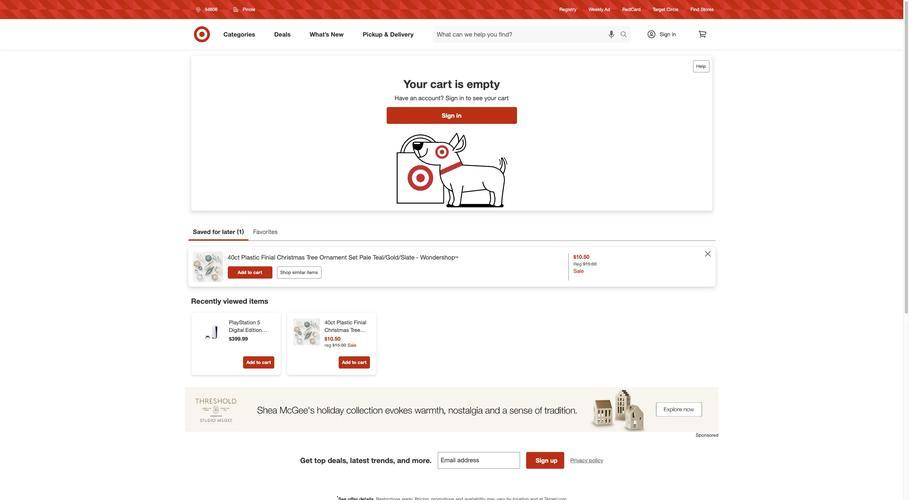 Task type: describe. For each thing, give the bounding box(es) containing it.
94806 button
[[191, 3, 226, 16]]

sign in link
[[641, 26, 688, 43]]

favorites link
[[249, 225, 282, 240]]

delivery
[[390, 30, 414, 38]]

set for -
[[350, 334, 358, 341]]

item saved for later.
[[390, 460, 437, 466]]

ornament for pale
[[320, 253, 347, 261]]

registry link
[[560, 6, 577, 13]]

playstation 5 digital edition console
[[229, 319, 262, 341]]

cart up account?
[[430, 77, 452, 91]]

cart right the "your"
[[498, 94, 509, 102]]

your
[[485, 94, 497, 102]]

console
[[229, 334, 249, 341]]

get
[[300, 456, 312, 465]]

privacy policy link
[[571, 457, 603, 464]]

playstation 5 digital edition console link
[[229, 319, 273, 341]]

target
[[653, 7, 666, 12]]

reg
[[325, 342, 331, 348]]

wondershop™ inside "40ct plastic finial christmas tree ornament set - wondershop™"
[[325, 342, 358, 348]]

what's new
[[310, 30, 344, 38]]

redcard
[[623, 7, 641, 12]]

ad
[[605, 7, 611, 12]]

in inside button
[[457, 112, 462, 119]]

cart down 40ct plastic finial christmas tree ornament set - wondershop™ link
[[358, 359, 367, 365]]

playstation
[[229, 319, 256, 326]]

ornament for -
[[325, 334, 349, 341]]

add to cart button for playstation 5 digital edition console
[[243, 356, 274, 369]]

circle
[[667, 7, 679, 12]]

&
[[384, 30, 389, 38]]

What can we help you find? suggestions appear below search field
[[432, 26, 622, 43]]

40ct plastic finial christmas tree ornament set - wondershop™
[[325, 319, 366, 348]]

finial for 40ct plastic finial christmas tree ornament set - wondershop™
[[354, 319, 366, 326]]

christmas for 40ct plastic finial christmas tree ornament set - wondershop™
[[325, 327, 349, 333]]

search button
[[617, 26, 635, 44]]

(
[[237, 228, 239, 236]]

pickup & delivery
[[363, 30, 414, 38]]

plastic for 40ct plastic finial christmas tree ornament set - wondershop™
[[337, 319, 352, 326]]

sponsored
[[696, 432, 719, 438]]

and
[[397, 456, 410, 465]]

target circle
[[653, 7, 679, 12]]

weekly ad link
[[589, 6, 611, 13]]

$399.99 add to cart
[[229, 335, 271, 365]]

deals link
[[268, 26, 300, 43]]

pinole button
[[229, 3, 260, 16]]

weekly ad
[[589, 7, 611, 12]]

target circle link
[[653, 6, 679, 13]]

$10.50 reg $15.00 sale
[[574, 253, 597, 274]]

recently viewed items
[[191, 297, 268, 305]]

categories link
[[217, 26, 265, 43]]

is
[[455, 77, 464, 91]]

sign in button
[[387, 107, 517, 124]]

help button
[[693, 60, 710, 72]]

40ct plastic finial christmas tree ornament set pale teal/gold/slate - wondershop™ list item
[[188, 247, 716, 287]]

pickup
[[363, 30, 383, 38]]

stores
[[701, 7, 714, 12]]

shop
[[280, 269, 291, 275]]

40ct plastic finial christmas tree ornament set - wondershop™ link
[[325, 319, 368, 348]]

sign up button
[[526, 452, 564, 469]]

viewed
[[223, 297, 247, 305]]

saved
[[193, 228, 211, 236]]

*
[[337, 495, 338, 500]]

more.
[[412, 456, 432, 465]]

your cart is empty have an account? sign in to see your cart
[[395, 77, 509, 102]]

sale for $10.50 reg $15.00 sale
[[574, 268, 584, 274]]

items for shop similar items
[[307, 269, 318, 275]]

to down '$10.50 reg $15.00 sale'
[[352, 359, 356, 365]]

- inside "40ct plastic finial christmas tree ornament set - wondershop™"
[[360, 334, 362, 341]]

saved
[[402, 460, 416, 466]]

see
[[473, 94, 483, 102]]

your
[[404, 77, 427, 91]]

deals,
[[328, 456, 348, 465]]

to inside the $399.99 add to cart
[[256, 359, 261, 365]]

in inside your cart is empty have an account? sign in to see your cart
[[460, 94, 464, 102]]

registry
[[560, 7, 577, 12]]

pinole
[[243, 6, 255, 12]]

sign inside sign in button
[[442, 112, 455, 119]]

$10.50 reg $15.00 sale
[[325, 335, 356, 348]]

item
[[390, 460, 400, 466]]

latest
[[350, 456, 369, 465]]

items for recently viewed items
[[249, 297, 268, 305]]

trends,
[[371, 456, 395, 465]]

add for add to cart "button" inside 40ct plastic finial christmas tree ornament set pale teal/gold/slate - wondershop™ list item
[[238, 269, 246, 275]]

sign inside the "sign up" button
[[536, 457, 549, 464]]

$15.00 for $10.50 reg $15.00 sale
[[333, 342, 346, 348]]

shop similar items
[[280, 269, 318, 275]]

finial for 40ct plastic finial christmas tree ornament set pale teal/gold/slate - wondershop™
[[261, 253, 275, 261]]

digital
[[229, 327, 244, 333]]

new
[[331, 30, 344, 38]]

add to cart for 40ct plastic finial christmas tree ornament set - wondershop™ add to cart "button"
[[342, 359, 367, 365]]

what's new link
[[303, 26, 353, 43]]

categories
[[224, 30, 255, 38]]

policy
[[589, 457, 603, 464]]



Task type: vqa. For each thing, say whether or not it's contained in the screenshot.

no



Task type: locate. For each thing, give the bounding box(es) containing it.
$10.50 inside '$10.50 reg $15.00 sale'
[[325, 335, 341, 342]]

christmas up '$10.50 reg $15.00 sale'
[[325, 327, 349, 333]]

plastic for 40ct plastic finial christmas tree ornament set pale teal/gold/slate - wondershop™
[[241, 253, 260, 261]]

0 vertical spatial 40ct
[[228, 253, 240, 261]]

finial down the favorites link
[[261, 253, 275, 261]]

add to cart for add to cart "button" inside 40ct plastic finial christmas tree ornament set pale teal/gold/slate - wondershop™ list item
[[238, 269, 262, 275]]

2 vertical spatial in
[[457, 112, 462, 119]]

search
[[617, 31, 635, 39]]

find stores link
[[691, 6, 714, 13]]

1 vertical spatial for
[[417, 460, 424, 466]]

add to cart
[[238, 269, 262, 275], [342, 359, 367, 365]]

plastic inside "40ct plastic finial christmas tree ornament set pale teal/gold/slate - wondershop™" link
[[241, 253, 260, 261]]

ornament
[[320, 253, 347, 261], [325, 334, 349, 341]]

an
[[410, 94, 417, 102]]

0 horizontal spatial items
[[249, 297, 268, 305]]

advertisement region
[[185, 387, 719, 432]]

empty
[[467, 77, 500, 91]]

0 vertical spatial finial
[[261, 253, 275, 261]]

1 vertical spatial sign in
[[442, 112, 462, 119]]

$15.00 inside "$10.50 reg $15.00 sale"
[[583, 261, 597, 267]]

tree up shop similar items
[[307, 253, 318, 261]]

94806
[[205, 6, 218, 12]]

items right the similar
[[307, 269, 318, 275]]

tree for -
[[350, 327, 360, 333]]

sale inside "$10.50 reg $15.00 sale"
[[574, 268, 584, 274]]

add up viewed in the bottom of the page
[[238, 269, 246, 275]]

1 vertical spatial finial
[[354, 319, 366, 326]]

1 horizontal spatial add to cart
[[342, 359, 367, 365]]

ornament inside "40ct plastic finial christmas tree ornament set - wondershop™"
[[325, 334, 349, 341]]

tree for pale
[[307, 253, 318, 261]]

1
[[239, 228, 242, 236]]

to up the recently viewed items
[[248, 269, 252, 275]]

1 vertical spatial add to cart
[[342, 359, 367, 365]]

0 vertical spatial sign in
[[660, 31, 676, 37]]

add to cart down '$10.50 reg $15.00 sale'
[[342, 359, 367, 365]]

* link
[[337, 495, 567, 500]]

set inside list item
[[349, 253, 358, 261]]

0 horizontal spatial for
[[212, 228, 221, 236]]

privacy policy
[[571, 457, 603, 464]]

weekly
[[589, 7, 604, 12]]

items
[[307, 269, 318, 275], [249, 297, 268, 305]]

add inside 40ct plastic finial christmas tree ornament set pale teal/gold/slate - wondershop™ list item
[[238, 269, 246, 275]]

0 vertical spatial -
[[416, 253, 419, 261]]

christmas for 40ct plastic finial christmas tree ornament set pale teal/gold/slate - wondershop™
[[277, 253, 305, 261]]

up
[[551, 457, 558, 464]]

0 vertical spatial tree
[[307, 253, 318, 261]]

redcard link
[[623, 6, 641, 13]]

teal/gold/slate
[[373, 253, 415, 261]]

cart inside 40ct plastic finial christmas tree ornament set pale teal/gold/slate - wondershop™ list item
[[253, 269, 262, 275]]

0 vertical spatial for
[[212, 228, 221, 236]]

40ct plastic finial christmas tree ornament set pale teal/gold/slate - wondershop&#8482; image
[[193, 252, 223, 282]]

plastic up '$10.50 reg $15.00 sale'
[[337, 319, 352, 326]]

cart
[[430, 77, 452, 91], [498, 94, 509, 102], [253, 269, 262, 275], [262, 359, 271, 365], [358, 359, 367, 365]]

pale
[[360, 253, 371, 261]]

for left 'later.'
[[417, 460, 424, 466]]

0 horizontal spatial tree
[[307, 253, 318, 261]]

sign in down your cart is empty have an account? sign in to see your cart
[[442, 112, 462, 119]]

empty cart bullseye image
[[394, 128, 509, 211]]

1 vertical spatial tree
[[350, 327, 360, 333]]

0 horizontal spatial add to cart
[[238, 269, 262, 275]]

similar
[[292, 269, 306, 275]]

sale for $10.50 reg $15.00 sale
[[347, 342, 356, 348]]

0 horizontal spatial -
[[360, 334, 362, 341]]

$10.50
[[574, 253, 590, 260], [325, 335, 341, 342]]

in inside "link"
[[672, 31, 676, 37]]

0 horizontal spatial finial
[[261, 253, 275, 261]]

shop similar items button
[[277, 266, 322, 279]]

finial up '$10.50 reg $15.00 sale'
[[354, 319, 366, 326]]

tree up '$10.50 reg $15.00 sale'
[[350, 327, 360, 333]]

sale right reg
[[347, 342, 356, 348]]

0 vertical spatial items
[[307, 269, 318, 275]]

0 horizontal spatial wondershop™
[[325, 342, 358, 348]]

add inside the $399.99 add to cart
[[246, 359, 255, 365]]

set for pale
[[349, 253, 358, 261]]

tree inside list item
[[307, 253, 318, 261]]

christmas inside list item
[[277, 253, 305, 261]]

1 vertical spatial ornament
[[325, 334, 349, 341]]

plastic inside "40ct plastic finial christmas tree ornament set - wondershop™"
[[337, 319, 352, 326]]

0 vertical spatial set
[[349, 253, 358, 261]]

add to cart up viewed in the bottom of the page
[[238, 269, 262, 275]]

1 horizontal spatial christmas
[[325, 327, 349, 333]]

for
[[212, 228, 221, 236], [417, 460, 424, 466]]

0 vertical spatial $10.50
[[574, 253, 590, 260]]

0 vertical spatial sale
[[574, 268, 584, 274]]

set
[[349, 253, 358, 261], [350, 334, 358, 341]]

ornament inside list item
[[320, 253, 347, 261]]

add down '$10.50 reg $15.00 sale'
[[342, 359, 351, 365]]

40ct plastic finial christmas tree ornament set pale teal/gold/slate - wondershop™ link
[[228, 253, 458, 262]]

add to cart inside 40ct plastic finial christmas tree ornament set pale teal/gold/slate - wondershop™ list item
[[238, 269, 262, 275]]

cart inside the $399.99 add to cart
[[262, 359, 271, 365]]

1 vertical spatial sale
[[347, 342, 356, 348]]

sale inside '$10.50 reg $15.00 sale'
[[347, 342, 356, 348]]

sign
[[660, 31, 671, 37], [446, 94, 458, 102], [442, 112, 455, 119], [536, 457, 549, 464]]

1 horizontal spatial $10.50
[[574, 253, 590, 260]]

sign in inside "link"
[[660, 31, 676, 37]]

40ct plastic finial christmas tree ornament set pale teal/gold/slate - wondershop™
[[228, 253, 458, 261]]

1 horizontal spatial -
[[416, 253, 419, 261]]

0 horizontal spatial sign in
[[442, 112, 462, 119]]

5
[[257, 319, 260, 326]]

0 horizontal spatial $15.00
[[333, 342, 346, 348]]

find stores
[[691, 7, 714, 12]]

1 horizontal spatial finial
[[354, 319, 366, 326]]

add to cart button
[[228, 266, 272, 279], [243, 356, 274, 369], [339, 356, 370, 369]]

- right '$10.50 reg $15.00 sale'
[[360, 334, 362, 341]]

1 horizontal spatial plastic
[[337, 319, 352, 326]]

in down your cart is empty have an account? sign in to see your cart
[[457, 112, 462, 119]]

1 vertical spatial 40ct
[[325, 319, 335, 326]]

0 horizontal spatial $10.50
[[325, 335, 341, 342]]

edition
[[245, 327, 262, 333]]

playstation 5 digital edition console image
[[198, 319, 224, 345], [198, 319, 224, 345]]

-
[[416, 253, 419, 261], [360, 334, 362, 341]]

add
[[238, 269, 246, 275], [246, 359, 255, 365], [342, 359, 351, 365]]

1 horizontal spatial $15.00
[[583, 261, 597, 267]]

0 vertical spatial $15.00
[[583, 261, 597, 267]]

$10.50 for $10.50 reg $15.00 sale
[[574, 253, 590, 260]]

saved for later ( 1 )
[[193, 228, 244, 236]]

to left see
[[466, 94, 471, 102]]

help
[[697, 63, 706, 69]]

40ct for 40ct plastic finial christmas tree ornament set - wondershop™
[[325, 319, 335, 326]]

1 vertical spatial christmas
[[325, 327, 349, 333]]

0 vertical spatial plastic
[[241, 253, 260, 261]]

1 horizontal spatial 40ct
[[325, 319, 335, 326]]

add down $399.99
[[246, 359, 255, 365]]

0 vertical spatial add to cart
[[238, 269, 262, 275]]

1 horizontal spatial sign in
[[660, 31, 676, 37]]

deals
[[274, 30, 291, 38]]

items inside button
[[307, 269, 318, 275]]

add to cart button up viewed in the bottom of the page
[[228, 266, 272, 279]]

cart left shop
[[253, 269, 262, 275]]

sign inside sign in "link"
[[660, 31, 671, 37]]

what's
[[310, 30, 329, 38]]

0 horizontal spatial sale
[[347, 342, 356, 348]]

1 vertical spatial $10.50
[[325, 335, 341, 342]]

sign in inside button
[[442, 112, 462, 119]]

in down circle
[[672, 31, 676, 37]]

$10.50 inside "$10.50 reg $15.00 sale"
[[574, 253, 590, 260]]

christmas inside "40ct plastic finial christmas tree ornament set - wondershop™"
[[325, 327, 349, 333]]

favorites
[[253, 228, 278, 236]]

0 vertical spatial wondershop™
[[420, 253, 458, 261]]

- right teal/gold/slate
[[416, 253, 419, 261]]

0 vertical spatial ornament
[[320, 253, 347, 261]]

tree
[[307, 253, 318, 261], [350, 327, 360, 333]]

$15.00 for $10.50 reg $15.00 sale
[[583, 261, 597, 267]]

$399.99
[[229, 335, 248, 342]]

later
[[222, 228, 235, 236]]

sign up
[[536, 457, 558, 464]]

finial inside list item
[[261, 253, 275, 261]]

in down is
[[460, 94, 464, 102]]

40ct up '$10.50 reg $15.00 sale'
[[325, 319, 335, 326]]

40ct for 40ct plastic finial christmas tree ornament set pale teal/gold/slate - wondershop™
[[228, 253, 240, 261]]

1 vertical spatial items
[[249, 297, 268, 305]]

add to cart button down '$10.50 reg $15.00 sale'
[[339, 356, 370, 369]]

account?
[[419, 94, 444, 102]]

- inside list item
[[416, 253, 419, 261]]

top
[[314, 456, 326, 465]]

add for 40ct plastic finial christmas tree ornament set - wondershop™ add to cart "button"
[[342, 359, 351, 365]]

40ct down (
[[228, 253, 240, 261]]

1 horizontal spatial tree
[[350, 327, 360, 333]]

wondershop™ inside list item
[[420, 253, 458, 261]]

sign inside your cart is empty have an account? sign in to see your cart
[[446, 94, 458, 102]]

40ct plastic finial christmas tree ornament set - wondershop™ image
[[293, 319, 320, 345], [293, 319, 320, 345]]

cart down playstation 5 digital edition console link
[[262, 359, 271, 365]]

0 vertical spatial in
[[672, 31, 676, 37]]

add to cart button down $399.99
[[243, 356, 274, 369]]

0 horizontal spatial christmas
[[277, 253, 305, 261]]

to inside your cart is empty have an account? sign in to see your cart
[[466, 94, 471, 102]]

sale
[[574, 268, 584, 274], [347, 342, 356, 348]]

0 horizontal spatial 40ct
[[228, 253, 240, 261]]

1 vertical spatial set
[[350, 334, 358, 341]]

1 vertical spatial $15.00
[[333, 342, 346, 348]]

1 vertical spatial in
[[460, 94, 464, 102]]

plastic down ')'
[[241, 253, 260, 261]]

sign down target circle "link"
[[660, 31, 671, 37]]

1 horizontal spatial items
[[307, 269, 318, 275]]

sign down is
[[446, 94, 458, 102]]

1 vertical spatial -
[[360, 334, 362, 341]]

to inside 40ct plastic finial christmas tree ornament set pale teal/gold/slate - wondershop™ list item
[[248, 269, 252, 275]]

items up the "5"
[[249, 297, 268, 305]]

christmas up shop
[[277, 253, 305, 261]]

finial
[[261, 253, 275, 261], [354, 319, 366, 326]]

0 horizontal spatial plastic
[[241, 253, 260, 261]]

privacy
[[571, 457, 588, 464]]

set inside "40ct plastic finial christmas tree ornament set - wondershop™"
[[350, 334, 358, 341]]

sign left up
[[536, 457, 549, 464]]

find
[[691, 7, 700, 12]]

sale down reg
[[574, 268, 584, 274]]

get top deals, latest trends, and more.
[[300, 456, 432, 465]]

pickup & delivery link
[[356, 26, 423, 43]]

to down edition
[[256, 359, 261, 365]]

None text field
[[438, 452, 520, 469]]

add to cart button inside 40ct plastic finial christmas tree ornament set pale teal/gold/slate - wondershop™ list item
[[228, 266, 272, 279]]

sign in down target circle "link"
[[660, 31, 676, 37]]

sign down account?
[[442, 112, 455, 119]]

0 vertical spatial christmas
[[277, 253, 305, 261]]

40ct inside list item
[[228, 253, 240, 261]]

wondershop™
[[420, 253, 458, 261], [325, 342, 358, 348]]

)
[[242, 228, 244, 236]]

40ct inside "40ct plastic finial christmas tree ornament set - wondershop™"
[[325, 319, 335, 326]]

$10.50 for $10.50 reg $15.00 sale
[[325, 335, 341, 342]]

reg
[[574, 261, 582, 267]]

ornament left pale
[[320, 253, 347, 261]]

40ct
[[228, 253, 240, 261], [325, 319, 335, 326]]

for left the later
[[212, 228, 221, 236]]

finial inside "40ct plastic finial christmas tree ornament set - wondershop™"
[[354, 319, 366, 326]]

tree inside "40ct plastic finial christmas tree ornament set - wondershop™"
[[350, 327, 360, 333]]

later.
[[425, 460, 437, 466]]

1 horizontal spatial for
[[417, 460, 424, 466]]

$15.00 inside '$10.50 reg $15.00 sale'
[[333, 342, 346, 348]]

add to cart button for 40ct plastic finial christmas tree ornament set - wondershop™
[[339, 356, 370, 369]]

ornament up reg
[[325, 334, 349, 341]]

1 vertical spatial plastic
[[337, 319, 352, 326]]

1 horizontal spatial wondershop™
[[420, 253, 458, 261]]

1 vertical spatial wondershop™
[[325, 342, 358, 348]]

in
[[672, 31, 676, 37], [460, 94, 464, 102], [457, 112, 462, 119]]

recently
[[191, 297, 221, 305]]

1 horizontal spatial sale
[[574, 268, 584, 274]]



